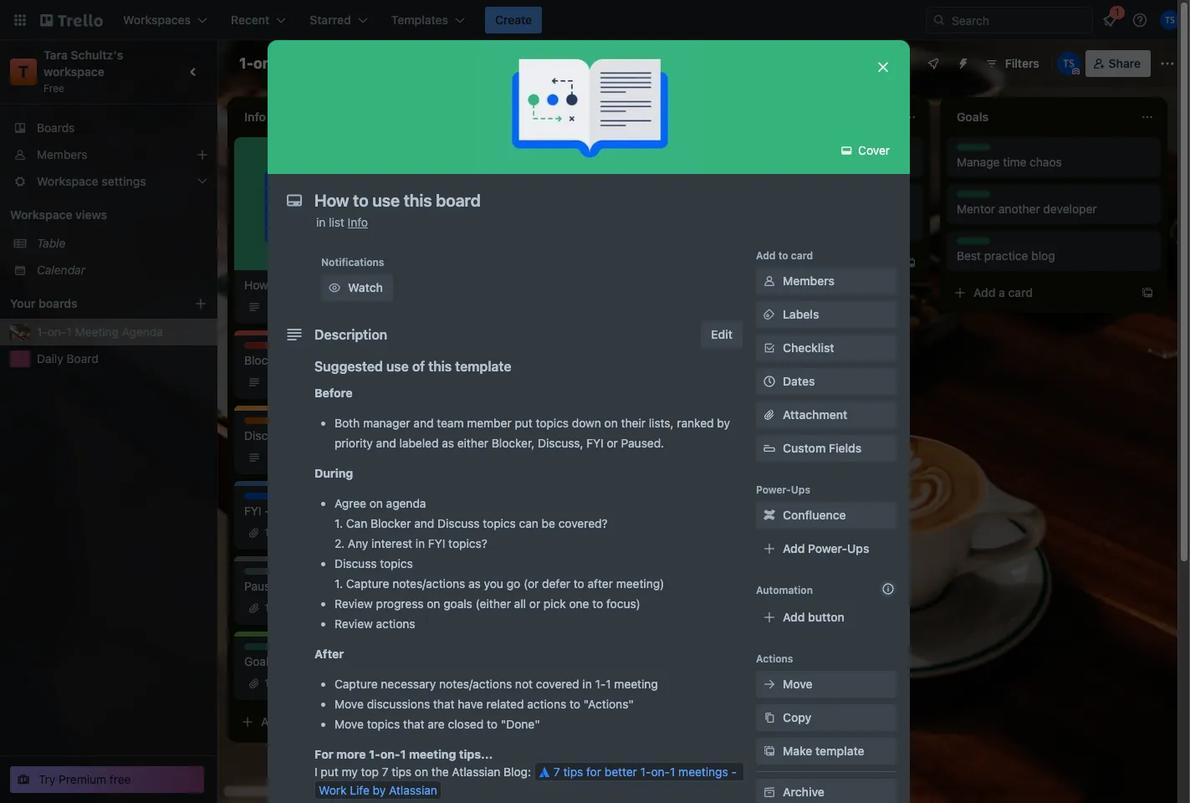 Task type: locate. For each thing, give the bounding box(es) containing it.
sm image down "actions"
[[762, 676, 778, 693]]

tara schultz's workspace free
[[44, 48, 126, 95]]

0 horizontal spatial ups
[[791, 484, 811, 496]]

by inside 7 tips for better 1-on-1 meetings - work life by atlassian
[[373, 783, 386, 798]]

tips left "for"
[[564, 765, 584, 779]]

0 vertical spatial notes/actions
[[393, 577, 466, 591]]

as left you
[[469, 577, 481, 591]]

1 notification image
[[1100, 10, 1121, 30]]

tips inside 7 tips for better 1-on-1 meetings - work life by atlassian
[[564, 765, 584, 779]]

0 horizontal spatial tips
[[392, 765, 412, 779]]

sm image down add to card
[[762, 273, 778, 290]]

notes/actions up progress
[[393, 577, 466, 591]]

goal inside goal best practice blog
[[957, 238, 979, 250]]

0 horizontal spatial template
[[455, 359, 512, 374]]

- inside blocker blocker - timely discussion (#4)
[[288, 353, 293, 367]]

can left be on the bottom left of page
[[519, 516, 539, 531]]

1 vertical spatial create from template… image
[[1141, 286, 1155, 300]]

add power-ups
[[783, 541, 870, 556]]

a down "practice"
[[999, 285, 1006, 300]]

by inside both manager and team member put topics down on their lists, ranked by priority and labeled as either blocker, discuss, fyi or paused.
[[717, 416, 731, 430]]

1 vertical spatial as
[[469, 577, 481, 591]]

1 vertical spatial power-
[[808, 541, 848, 556]]

daily board
[[37, 351, 99, 366]]

members link up the labels link
[[757, 268, 897, 295]]

(#6)
[[386, 504, 410, 518]]

1 vertical spatial template
[[816, 744, 865, 758]]

that up create from template… icon
[[433, 697, 455, 711]]

power- down the confluence
[[808, 541, 848, 556]]

table
[[37, 236, 66, 250]]

fields
[[829, 441, 862, 455]]

0 horizontal spatial agenda
[[122, 325, 163, 339]]

ups
[[791, 484, 811, 496], [848, 541, 870, 556]]

0 vertical spatial agenda
[[351, 54, 406, 72]]

topics?
[[449, 536, 488, 551]]

0 vertical spatial 1.
[[335, 516, 343, 531]]

0 horizontal spatial that
[[403, 717, 425, 731]]

1 horizontal spatial this
[[429, 359, 452, 374]]

fyi down down
[[587, 436, 604, 450]]

down
[[572, 416, 602, 430]]

this right of
[[429, 359, 452, 374]]

card
[[792, 249, 814, 262], [771, 255, 796, 269], [1009, 285, 1034, 300], [296, 715, 321, 729]]

sm image for checklist
[[762, 340, 778, 356]]

0 vertical spatial ups
[[791, 484, 811, 496]]

0 horizontal spatial 7
[[382, 765, 389, 779]]

edit card image
[[664, 145, 678, 158]]

color: red, title: "blocker" element for blocker - timely discussion (#4)
[[244, 342, 281, 355]]

suggested up before
[[315, 359, 383, 374]]

in
[[316, 215, 326, 229], [416, 536, 425, 551], [583, 677, 592, 691]]

team left is
[[506, 155, 533, 169]]

sm image inside move link
[[762, 676, 778, 693]]

actions down progress
[[376, 617, 416, 631]]

1 horizontal spatial meeting
[[615, 677, 658, 691]]

and
[[414, 416, 434, 430], [376, 436, 396, 450], [414, 516, 435, 531]]

add a card for the left add a card button
[[261, 715, 321, 729]]

sm image for watch
[[326, 280, 343, 296]]

0 vertical spatial members
[[37, 147, 87, 162]]

meeting inside capture necessary notes/actions not covered in 1-1 meeting move discussions that have related actions to "actions" move topics that are closed to "done"
[[615, 677, 658, 691]]

as inside both manager and team member put topics down on their lists, ranked by priority and labeled as either blocker, discuss, fyi or paused.
[[442, 436, 454, 450]]

sm image inside the labels link
[[762, 306, 778, 323]]

1 horizontal spatial by
[[717, 416, 731, 430]]

0 horizontal spatial by
[[373, 783, 386, 798]]

this for template
[[429, 359, 452, 374]]

board left 'customize views' icon
[[507, 56, 540, 70]]

1 inside capture necessary notes/actions not covered in 1-1 meeting move discussions that have related actions to "actions" move topics that are closed to "done"
[[606, 677, 611, 691]]

atlassian down for more 1-on-1 meeting tips... i put my top 7 tips on the atlassian blog:
[[389, 783, 438, 798]]

add a card down "practice"
[[974, 285, 1034, 300]]

0 vertical spatial move
[[783, 677, 813, 691]]

0 horizontal spatial in
[[316, 215, 326, 229]]

create from template… image for new training program
[[904, 256, 917, 269]]

topics down discussions
[[367, 717, 400, 731]]

color: red, title: "blocker" element for the team is stuck on x, how can we move forward?
[[482, 144, 518, 156]]

1 horizontal spatial add a card
[[736, 255, 796, 269]]

notes/actions
[[393, 577, 466, 591], [439, 677, 512, 691]]

sm image inside copy link
[[762, 710, 778, 726]]

1 vertical spatial move
[[335, 697, 364, 711]]

my
[[342, 765, 358, 779]]

1 vertical spatial by
[[373, 783, 386, 798]]

0 vertical spatial a
[[762, 255, 768, 269]]

sm image for copy
[[762, 710, 778, 726]]

to right need
[[344, 579, 355, 593]]

put
[[515, 416, 533, 430], [321, 765, 339, 779]]

0 vertical spatial put
[[515, 416, 533, 430]]

add a card button up for
[[234, 709, 422, 736]]

free
[[44, 82, 64, 95]]

fyi
[[587, 436, 604, 450], [244, 493, 260, 505], [244, 504, 261, 518], [428, 536, 446, 551]]

create from template… image
[[428, 715, 442, 729]]

add a card button for manage time chaos
[[947, 280, 1135, 306]]

this left board
[[308, 278, 328, 292]]

topics up discuss,
[[536, 416, 569, 430]]

board right daily
[[67, 351, 99, 366]]

put inside both manager and team member put topics down on their lists, ranked by priority and labeled as either blocker, discuss, fyi or paused.
[[515, 416, 533, 430]]

goal inside goal manage time chaos
[[957, 144, 979, 156]]

use left of
[[386, 359, 409, 374]]

progress
[[376, 597, 424, 611]]

0 horizontal spatial meeting
[[409, 747, 456, 762]]

atlassian inside 7 tips for better 1-on-1 meetings - work life by atlassian
[[389, 783, 438, 798]]

on left "x,"
[[581, 155, 594, 169]]

meeting inside text box
[[289, 54, 348, 72]]

discuss
[[244, 418, 282, 430], [244, 428, 287, 443], [273, 504, 315, 518], [438, 516, 480, 531], [335, 556, 377, 571]]

color: green, title: "goal" element down manage on the right top of the page
[[957, 191, 991, 203]]

can left we
[[637, 155, 657, 169]]

and inside agree on agenda 1. can blocker and discuss topics can be covered? 2. any interest in fyi topics? discuss topics 1.  capture notes/actions as you go (or defer to after meeting) review progress on goals (either all or pick one to focus) review actions
[[414, 516, 435, 531]]

on inside both manager and team member put topics down on their lists, ranked by priority and labeled as either blocker, discuss, fyi or paused.
[[605, 416, 618, 430]]

1 horizontal spatial add a card button
[[710, 249, 897, 276]]

color: red, title: "blocker" element up move
[[482, 144, 518, 156]]

sm image for make template
[[762, 743, 778, 760]]

atlassian down tips...
[[452, 765, 501, 779]]

sm image left copy
[[762, 710, 778, 726]]

and up labeled
[[414, 416, 434, 430]]

members up labels
[[783, 274, 835, 288]]

7 inside for more 1-on-1 meeting tips... i put my top 7 tips on the atlassian blog:
[[382, 765, 389, 779]]

1 7 from the left
[[382, 765, 389, 779]]

0 vertical spatial atlassian
[[452, 765, 501, 779]]

- inside fyi fyi - discuss if interested (#6)
[[265, 504, 270, 518]]

forward?
[[514, 172, 562, 186]]

tips inside for more 1-on-1 meeting tips... i put my top 7 tips on the atlassian blog:
[[392, 765, 412, 779]]

1 vertical spatial agenda
[[122, 325, 163, 339]]

0 horizontal spatial as
[[442, 436, 454, 450]]

sm image inside members link
[[762, 273, 778, 290]]

add a card button
[[710, 249, 897, 276], [947, 280, 1135, 306], [234, 709, 422, 736]]

meeting up the
[[409, 747, 456, 762]]

sm image left archive
[[762, 784, 778, 801]]

color: green, title: "goal" element for manage
[[957, 144, 991, 156]]

topics inside capture necessary notes/actions not covered in 1-1 meeting move discussions that have related actions to "actions" move topics that are closed to "done"
[[367, 717, 400, 731]]

archive link
[[757, 779, 897, 803]]

automation image
[[950, 50, 974, 74]]

suggested inside the discuss discuss - suggested topic (#3)
[[298, 428, 357, 443]]

boards
[[39, 296, 78, 310]]

0 vertical spatial team
[[506, 155, 533, 169]]

can inside agree on agenda 1. can blocker and discuss topics can be covered? 2. any interest in fyi topics? discuss topics 1.  capture notes/actions as you go (or defer to after meeting) review progress on goals (either all or pick one to focus) review actions
[[519, 516, 539, 531]]

0 horizontal spatial team
[[437, 416, 464, 430]]

2 vertical spatial in
[[583, 677, 592, 691]]

interested
[[329, 504, 383, 518]]

1 vertical spatial notes/actions
[[439, 677, 512, 691]]

1 vertical spatial in
[[416, 536, 425, 551]]

color: green, title: "goal" element left time
[[957, 144, 991, 156]]

0 vertical spatial suggested
[[315, 359, 383, 374]]

your boards
[[10, 296, 78, 310]]

1. left can
[[335, 516, 343, 531]]

meeting
[[615, 677, 658, 691], [409, 747, 456, 762]]

add a card button up labels
[[710, 249, 897, 276]]

power- up the confluence
[[757, 484, 791, 496]]

1 vertical spatial meeting
[[75, 325, 119, 339]]

by
[[717, 416, 731, 430], [373, 783, 386, 798]]

program
[[791, 155, 837, 169]]

goal for manage time chaos
[[957, 144, 979, 156]]

as left either
[[442, 436, 454, 450]]

blocker inside agree on agenda 1. can blocker and discuss topics can be covered? 2. any interest in fyi topics? discuss topics 1.  capture notes/actions as you go (or defer to after meeting) review progress on goals (either all or pick one to focus) review actions
[[371, 516, 411, 531]]

fyi inside agree on agenda 1. can blocker and discuss topics can be covered? 2. any interest in fyi topics? discuss topics 1.  capture notes/actions as you go (or defer to after meeting) review progress on goals (either all or pick one to focus) review actions
[[428, 536, 446, 551]]

in right the interest
[[416, 536, 425, 551]]

boards link
[[0, 115, 218, 141]]

schultz's
[[71, 48, 123, 62]]

None text field
[[306, 186, 859, 216]]

1 vertical spatial and
[[376, 436, 396, 450]]

1 vertical spatial or
[[530, 597, 541, 611]]

sm image for labels
[[762, 306, 778, 323]]

1 vertical spatial a
[[999, 285, 1006, 300]]

1 horizontal spatial in
[[416, 536, 425, 551]]

need
[[314, 579, 341, 593]]

to down covered
[[570, 697, 581, 711]]

that left create from template… icon
[[403, 717, 425, 731]]

sm image right program
[[839, 142, 855, 159]]

1 horizontal spatial can
[[637, 155, 657, 169]]

0 vertical spatial can
[[637, 155, 657, 169]]

capture up progress
[[346, 577, 389, 591]]

capture
[[346, 577, 389, 591], [335, 677, 378, 691]]

2 7 from the left
[[554, 765, 560, 779]]

sm image inside archive link
[[762, 784, 778, 801]]

topics down the interest
[[380, 556, 413, 571]]

on left the
[[415, 765, 428, 779]]

0 vertical spatial 1-on-1 meeting agenda
[[239, 54, 406, 72]]

0 vertical spatial board
[[507, 56, 540, 70]]

ups up add button button on the bottom right
[[848, 541, 870, 556]]

0 vertical spatial color: red, title: "blocker" element
[[482, 144, 518, 156]]

sm image left the make at the bottom of the page
[[762, 743, 778, 760]]

7 tips for better 1-on-1 meetings - work life by atlassian
[[319, 765, 740, 798]]

no
[[296, 579, 311, 593]]

0 horizontal spatial add a card
[[261, 715, 321, 729]]

2 vertical spatial add a card
[[261, 715, 321, 729]]

work
[[319, 783, 347, 798]]

goals
[[444, 597, 473, 611]]

members for leftmost members link
[[37, 147, 87, 162]]

0 horizontal spatial put
[[321, 765, 339, 779]]

1 vertical spatial members
[[783, 274, 835, 288]]

move down goal (#1) link
[[335, 697, 364, 711]]

the team is stuck on x, how can we move forward? link
[[482, 154, 676, 187]]

stuck
[[548, 155, 577, 169]]

2 horizontal spatial in
[[583, 677, 592, 691]]

1 vertical spatial 1-on-1 meeting agenda
[[37, 325, 163, 339]]

goal inside "goal mentor another developer"
[[957, 191, 979, 203]]

automation
[[757, 584, 813, 597]]

0 vertical spatial add a card
[[736, 255, 796, 269]]

on- inside 7 tips for better 1-on-1 meetings - work life by atlassian
[[651, 765, 670, 779]]

1 horizontal spatial agenda
[[351, 54, 406, 72]]

1 horizontal spatial team
[[506, 155, 533, 169]]

7 right top
[[382, 765, 389, 779]]

agenda inside text box
[[351, 54, 406, 72]]

1 vertical spatial team
[[437, 416, 464, 430]]

0 horizontal spatial members link
[[0, 141, 218, 168]]

- right meetings
[[732, 765, 737, 779]]

in up "actions"
[[583, 677, 592, 691]]

1 vertical spatial color: red, title: "blocker" element
[[244, 342, 281, 355]]

move
[[482, 172, 511, 186]]

1 horizontal spatial power-
[[808, 541, 848, 556]]

1 vertical spatial this
[[429, 359, 452, 374]]

team up either
[[437, 416, 464, 430]]

1 vertical spatial board
[[67, 351, 99, 366]]

1 vertical spatial actions
[[527, 697, 567, 711]]

topics
[[536, 416, 569, 430], [483, 516, 516, 531], [380, 556, 413, 571], [367, 717, 400, 731]]

1 horizontal spatial 1-on-1 meeting agenda
[[239, 54, 406, 72]]

0 horizontal spatial 1-on-1 meeting agenda
[[37, 325, 163, 339]]

edit button
[[702, 321, 743, 348]]

0 vertical spatial actions
[[376, 617, 416, 631]]

by right life
[[373, 783, 386, 798]]

to up one
[[574, 577, 585, 591]]

2 vertical spatial and
[[414, 516, 435, 531]]

all
[[514, 597, 526, 611]]

1. right no
[[335, 577, 343, 591]]

can inside blocker the team is stuck on x, how can we move forward?
[[637, 155, 657, 169]]

sm image left labels
[[762, 306, 778, 323]]

actions down covered
[[527, 697, 567, 711]]

color: red, title: "blocker" element
[[482, 144, 518, 156], [244, 342, 281, 355]]

- left if
[[265, 504, 270, 518]]

attachment
[[783, 408, 848, 422]]

1 vertical spatial review
[[335, 617, 373, 631]]

add
[[757, 249, 776, 262], [736, 255, 759, 269], [974, 285, 996, 300], [783, 541, 805, 556], [783, 610, 805, 624], [261, 715, 283, 729]]

1 vertical spatial add a card
[[974, 285, 1034, 300]]

actions inside agree on agenda 1. can blocker and discuss topics can be covered? 2. any interest in fyi topics? discuss topics 1.  capture notes/actions as you go (or defer to after meeting) review progress on goals (either all or pick one to focus) review actions
[[376, 617, 416, 631]]

members down boards
[[37, 147, 87, 162]]

sm image
[[839, 142, 855, 159], [762, 273, 778, 290], [762, 306, 778, 323], [762, 340, 778, 356], [762, 743, 778, 760], [762, 784, 778, 801]]

members
[[37, 147, 87, 162], [783, 274, 835, 288]]

add a card button down blog
[[947, 280, 1135, 306]]

template up member
[[455, 359, 512, 374]]

atlassian inside for more 1-on-1 meeting tips... i put my top 7 tips on the atlassian blog:
[[452, 765, 501, 779]]

t link
[[10, 59, 37, 85]]

sm image left watch
[[326, 280, 343, 296]]

discuss
[[358, 579, 399, 593]]

move up copy
[[783, 677, 813, 691]]

move up more
[[335, 717, 364, 731]]

2.
[[335, 536, 345, 551]]

0 vertical spatial that
[[433, 697, 455, 711]]

or
[[607, 436, 618, 450], [530, 597, 541, 611]]

2 vertical spatial a
[[286, 715, 293, 729]]

create button
[[485, 7, 542, 33]]

0 horizontal spatial power-
[[757, 484, 791, 496]]

on- inside for more 1-on-1 meeting tips... i put my top 7 tips on the atlassian blog:
[[381, 747, 400, 762]]

1 horizontal spatial members
[[783, 274, 835, 288]]

topics inside both manager and team member put topics down on their lists, ranked by priority and labeled as either blocker, discuss, fyi or paused.
[[536, 416, 569, 430]]

to right how
[[272, 278, 282, 292]]

tara schultz (taraschultz7) image
[[1058, 52, 1081, 75]]

search image
[[933, 13, 946, 27]]

notes/actions inside capture necessary notes/actions not covered in 1-1 meeting move discussions that have related actions to "actions" move topics that are closed to "done"
[[439, 677, 512, 691]]

calendar link
[[37, 262, 208, 279]]

make template
[[783, 744, 865, 758]]

capture inside capture necessary notes/actions not covered in 1-1 meeting move discussions that have related actions to "actions" move topics that are closed to "done"
[[335, 677, 378, 691]]

sm image inside make template link
[[762, 743, 778, 760]]

1 horizontal spatial put
[[515, 416, 533, 430]]

meeting
[[289, 54, 348, 72], [75, 325, 119, 339]]

color: green, title: "goal" element
[[957, 144, 991, 156], [957, 191, 991, 203], [957, 238, 991, 250], [244, 644, 278, 656]]

template
[[455, 359, 512, 374], [816, 744, 865, 758]]

1 vertical spatial ups
[[848, 541, 870, 556]]

1 horizontal spatial actions
[[527, 697, 567, 711]]

sm image inside watch button
[[326, 280, 343, 296]]

sm image inside the 'checklist' link
[[762, 340, 778, 356]]

0 horizontal spatial actions
[[376, 617, 416, 631]]

color: green, title: "goal" element down "mentor"
[[957, 238, 991, 250]]

power ups image
[[927, 57, 940, 70]]

sm image inside the 'cover' link
[[839, 142, 855, 159]]

tara
[[44, 48, 68, 62]]

meeting up "actions"
[[615, 677, 658, 691]]

create from template… image
[[904, 256, 917, 269], [1141, 286, 1155, 300]]

template down copy link
[[816, 744, 865, 758]]

or right the "all" at the left
[[530, 597, 541, 611]]

or left the paused.
[[607, 436, 618, 450]]

cover
[[855, 143, 890, 157]]

training
[[747, 155, 788, 169]]

members link down boards
[[0, 141, 218, 168]]

focus)
[[607, 597, 641, 611]]

7 tips for better 1-on-1 meetings - work life by atlassian link
[[315, 762, 745, 800]]

a down (#1)
[[286, 715, 293, 729]]

on left their
[[605, 416, 618, 430]]

- inside paused paused - no need to discuss (#0)
[[287, 579, 293, 593]]

by right ranked
[[717, 416, 731, 430]]

use right how
[[286, 278, 305, 292]]

to up labels
[[779, 249, 789, 262]]

to inside paused paused - no need to discuss (#0)
[[344, 579, 355, 593]]

- left no
[[287, 579, 293, 593]]

- right the color: orange, title: "discuss" element
[[290, 428, 295, 443]]

- left timely
[[288, 353, 293, 367]]

move link
[[757, 671, 897, 698]]

(either
[[476, 597, 511, 611]]

pick
[[544, 597, 566, 611]]

0 vertical spatial capture
[[346, 577, 389, 591]]

7 left "for"
[[554, 765, 560, 779]]

put right i
[[321, 765, 339, 779]]

tips right top
[[392, 765, 412, 779]]

best
[[957, 249, 982, 263]]

review down paused - no need to discuss (#0) link
[[335, 597, 373, 611]]

notes/actions inside agree on agenda 1. can blocker and discuss topics can be covered? 2. any interest in fyi topics? discuss topics 1.  capture notes/actions as you go (or defer to after meeting) review progress on goals (either all or pick one to focus) review actions
[[393, 577, 466, 591]]

fyi left topics?
[[428, 536, 446, 551]]

on left (#6)
[[370, 496, 383, 510]]

0 horizontal spatial this
[[308, 278, 328, 292]]

sm image
[[326, 280, 343, 296], [762, 507, 778, 524], [762, 676, 778, 693], [762, 710, 778, 726]]

create from template… image for manage time chaos
[[1141, 286, 1155, 300]]

and down agenda
[[414, 516, 435, 531]]

1 horizontal spatial a
[[762, 255, 768, 269]]

1 vertical spatial put
[[321, 765, 339, 779]]

put up blocker,
[[515, 416, 533, 430]]

- inside the discuss discuss - suggested topic (#3)
[[290, 428, 295, 443]]

team
[[506, 155, 533, 169], [437, 416, 464, 430]]

agree
[[335, 496, 366, 510]]

another
[[999, 202, 1041, 216]]

this for board
[[308, 278, 328, 292]]

0 horizontal spatial a
[[286, 715, 293, 729]]

discuss - suggested topic (#3) link
[[244, 428, 439, 444]]

add a card up labels
[[736, 255, 796, 269]]

discuss discuss - suggested topic (#3)
[[244, 418, 413, 443]]

1 horizontal spatial or
[[607, 436, 618, 450]]

actions inside capture necessary notes/actions not covered in 1-1 meeting move discussions that have related actions to "actions" move topics that are closed to "done"
[[527, 697, 567, 711]]

ups up the confluence
[[791, 484, 811, 496]]

1 horizontal spatial that
[[433, 697, 455, 711]]

meeting)
[[617, 577, 665, 591]]

1 horizontal spatial template
[[816, 744, 865, 758]]

1 vertical spatial add a card button
[[947, 280, 1135, 306]]

color: black, title: "paused" element
[[244, 568, 280, 581]]

blocker,
[[492, 436, 535, 450]]

and down the manager
[[376, 436, 396, 450]]

on inside for more 1-on-1 meeting tips... i put my top 7 tips on the atlassian blog:
[[415, 765, 428, 779]]

in left 'list'
[[316, 215, 326, 229]]

sm image left 'checklist'
[[762, 340, 778, 356]]

add a card up for
[[261, 715, 321, 729]]

1 horizontal spatial create from template… image
[[1141, 286, 1155, 300]]

0 horizontal spatial use
[[286, 278, 305, 292]]

1 vertical spatial capture
[[335, 677, 378, 691]]

meetings
[[679, 765, 729, 779]]

2 tips from the left
[[564, 765, 584, 779]]

1 tips from the left
[[392, 765, 412, 779]]

before
[[315, 386, 353, 400]]

blog:
[[504, 765, 531, 779]]

info link
[[348, 215, 368, 229]]

(#3)
[[390, 428, 413, 443]]

0 vertical spatial by
[[717, 416, 731, 430]]

1 vertical spatial 1.
[[335, 577, 343, 591]]

0 vertical spatial members link
[[0, 141, 218, 168]]



Task type: describe. For each thing, give the bounding box(es) containing it.
1 horizontal spatial board
[[507, 56, 540, 70]]

- for blocker
[[288, 353, 293, 367]]

1 horizontal spatial ups
[[848, 541, 870, 556]]

template inside make template link
[[816, 744, 865, 758]]

filters
[[1006, 56, 1040, 70]]

goal for best practice blog
[[957, 238, 979, 250]]

0 horizontal spatial add a card button
[[234, 709, 422, 736]]

during
[[315, 466, 353, 480]]

blog
[[1032, 249, 1056, 263]]

how
[[244, 278, 268, 292]]

discussion
[[335, 353, 393, 367]]

1 inside 1-on-1 meeting agenda link
[[66, 325, 72, 339]]

discussions
[[367, 697, 430, 711]]

- inside 7 tips for better 1-on-1 meetings - work life by atlassian
[[732, 765, 737, 779]]

1-on-1 meeting agenda link
[[37, 324, 208, 341]]

how to use this board
[[244, 278, 362, 292]]

necessary
[[381, 677, 436, 691]]

0 vertical spatial template
[[455, 359, 512, 374]]

board
[[331, 278, 362, 292]]

fyi inside both manager and team member put topics down on their lists, ranked by priority and labeled as either blocker, discuss, fyi or paused.
[[587, 436, 604, 450]]

new training program link
[[720, 154, 914, 171]]

interest
[[372, 536, 413, 551]]

2 1. from the top
[[335, 577, 343, 591]]

2 review from the top
[[335, 617, 373, 631]]

custom fields button
[[757, 440, 897, 457]]

Search field
[[946, 8, 1093, 33]]

archive
[[783, 785, 825, 799]]

custom fields
[[783, 441, 862, 455]]

copy
[[783, 710, 812, 725]]

share
[[1109, 56, 1141, 70]]

- for paused
[[287, 579, 293, 593]]

1- inside text box
[[239, 54, 254, 72]]

"done"
[[501, 717, 540, 731]]

Board name text field
[[231, 50, 415, 77]]

1 inside 7 tips for better 1-on-1 meetings - work life by atlassian
[[670, 765, 676, 779]]

power-ups
[[757, 484, 811, 496]]

primary element
[[0, 0, 1191, 40]]

labels link
[[757, 301, 897, 328]]

sm image for move
[[762, 676, 778, 693]]

suggested use of this template
[[315, 359, 512, 374]]

fyi fyi - discuss if interested (#6)
[[244, 493, 410, 518]]

customize views image
[[558, 55, 575, 72]]

0 vertical spatial and
[[414, 416, 434, 430]]

checklist
[[783, 341, 835, 355]]

calendar
[[37, 263, 85, 277]]

sm image for members
[[762, 273, 778, 290]]

make
[[783, 744, 813, 758]]

views
[[75, 208, 107, 222]]

actions
[[757, 653, 794, 665]]

capture inside agree on agenda 1. can blocker and discuss topics can be covered? 2. any interest in fyi topics? discuss topics 1.  capture notes/actions as you go (or defer to after meeting) review progress on goals (either all or pick one to focus) review actions
[[346, 577, 389, 591]]

tara schultz (taraschultz7) image
[[1161, 10, 1181, 30]]

0 vertical spatial use
[[286, 278, 305, 292]]

add to card
[[757, 249, 814, 262]]

chaos
[[1030, 155, 1063, 169]]

topic
[[360, 428, 387, 443]]

members for bottom members link
[[783, 274, 835, 288]]

tips...
[[459, 747, 493, 762]]

color: green, title: "goal" element for best
[[957, 238, 991, 250]]

for more 1-on-1 meeting tips... i put my top 7 tips on the atlassian blog:
[[315, 747, 535, 779]]

topics up topics?
[[483, 516, 516, 531]]

how to use this board link
[[244, 277, 439, 294]]

1 paused from the top
[[244, 568, 280, 581]]

1 vertical spatial members link
[[757, 268, 897, 295]]

1 1. from the top
[[335, 516, 343, 531]]

a for the left add a card button
[[286, 715, 293, 729]]

workspace views
[[10, 208, 107, 222]]

1-on-1 meeting agenda inside text box
[[239, 54, 406, 72]]

as inside agree on agenda 1. can blocker and discuss topics can be covered? 2. any interest in fyi topics? discuss topics 1.  capture notes/actions as you go (or defer to after meeting) review progress on goals (either all or pick one to focus) review actions
[[469, 577, 481, 591]]

- for fyi
[[265, 504, 270, 518]]

for
[[315, 747, 334, 762]]

free
[[110, 772, 131, 787]]

(#1)
[[272, 654, 293, 669]]

color: blue, title: "fyi" element
[[244, 493, 278, 505]]

put inside for more 1-on-1 meeting tips... i put my top 7 tips on the atlassian blog:
[[321, 765, 339, 779]]

on left goals
[[427, 597, 441, 611]]

1 vertical spatial use
[[386, 359, 409, 374]]

watch
[[348, 280, 383, 295]]

best practice blog link
[[957, 248, 1151, 264]]

filters button
[[981, 50, 1045, 77]]

priority
[[335, 436, 373, 450]]

color: green, title: "goal" element left after
[[244, 644, 278, 656]]

ranked
[[677, 416, 714, 430]]

7 inside 7 tips for better 1-on-1 meetings - work life by atlassian
[[554, 765, 560, 779]]

lists,
[[649, 416, 674, 430]]

how
[[612, 155, 634, 169]]

top
[[361, 765, 379, 779]]

1- inside capture necessary notes/actions not covered in 1-1 meeting move discussions that have related actions to "actions" move topics that are closed to "done"
[[595, 677, 606, 691]]

1 vertical spatial that
[[403, 717, 425, 731]]

(#0)
[[403, 579, 426, 593]]

the
[[432, 765, 449, 779]]

premium
[[59, 772, 106, 787]]

fyi left if
[[244, 493, 260, 505]]

labeled
[[400, 436, 439, 450]]

discuss inside fyi fyi - discuss if interested (#6)
[[273, 504, 315, 518]]

add a card button for new training program
[[710, 249, 897, 276]]

custom
[[783, 441, 826, 455]]

add board image
[[194, 297, 208, 310]]

either
[[458, 436, 489, 450]]

color: orange, title: "discuss" element
[[244, 418, 282, 430]]

paused paused - no need to discuss (#0)
[[244, 568, 426, 593]]

meeting inside for more 1-on-1 meeting tips... i put my top 7 tips on the atlassian blog:
[[409, 747, 456, 762]]

one
[[570, 597, 590, 611]]

button
[[808, 610, 845, 624]]

1- inside for more 1-on-1 meeting tips... i put my top 7 tips on the atlassian blog:
[[369, 747, 381, 762]]

daily
[[37, 351, 63, 366]]

add a card for manage time chaos add a card button
[[974, 285, 1034, 300]]

1 inside 1-on-1 meeting agenda text box
[[278, 54, 286, 72]]

1 review from the top
[[335, 597, 373, 611]]

dates button
[[757, 368, 897, 395]]

on inside blocker the team is stuck on x, how can we move forward?
[[581, 155, 594, 169]]

team inside both manager and team member put topics down on their lists, ranked by priority and labeled as either blocker, discuss, fyi or paused.
[[437, 416, 464, 430]]

or inside agree on agenda 1. can blocker and discuss topics can be covered? 2. any interest in fyi topics? discuss topics 1.  capture notes/actions as you go (or defer to after meeting) review progress on goals (either all or pick one to focus) review actions
[[530, 597, 541, 611]]

not
[[515, 677, 533, 691]]

fyi up color: black, title: "paused" element
[[244, 504, 261, 518]]

i
[[315, 765, 318, 779]]

time
[[1004, 155, 1027, 169]]

goal best practice blog
[[957, 238, 1056, 263]]

are
[[428, 717, 445, 731]]

goal manage time chaos
[[957, 144, 1063, 169]]

sm image for confluence
[[762, 507, 778, 524]]

2 paused from the top
[[244, 579, 284, 593]]

on- inside 1-on-1 meeting agenda link
[[48, 325, 66, 339]]

blocker the team is stuck on x, how can we move forward?
[[482, 144, 675, 186]]

watch button
[[321, 274, 393, 301]]

(#4)
[[396, 353, 419, 367]]

in inside agree on agenda 1. can blocker and discuss topics can be covered? 2. any interest in fyi topics? discuss topics 1.  capture notes/actions as you go (or defer to after meeting) review progress on goals (either all or pick one to focus) review actions
[[416, 536, 425, 551]]

your boards with 2 items element
[[10, 294, 169, 314]]

try premium free button
[[10, 767, 204, 793]]

try premium free
[[38, 772, 131, 787]]

goal goal (#1)
[[244, 644, 293, 669]]

sm image for archive
[[762, 784, 778, 801]]

show menu image
[[1160, 55, 1177, 72]]

2 vertical spatial move
[[335, 717, 364, 731]]

to right one
[[593, 597, 604, 611]]

on- inside 1-on-1 meeting agenda text box
[[254, 54, 278, 72]]

manage
[[957, 155, 1000, 169]]

a for manage time chaos add a card button
[[999, 285, 1006, 300]]

1 inside for more 1-on-1 meeting tips... i put my top 7 tips on the atlassian blog:
[[400, 747, 406, 762]]

workspace
[[10, 208, 72, 222]]

cover link
[[834, 137, 900, 164]]

paused.
[[621, 436, 665, 450]]

blocker inside blocker the team is stuck on x, how can we move forward?
[[482, 144, 518, 156]]

to inside how to use this board link
[[272, 278, 282, 292]]

more
[[337, 747, 366, 762]]

in inside capture necessary notes/actions not covered in 1-1 meeting move discussions that have related actions to "actions" move topics that are closed to "done"
[[583, 677, 592, 691]]

your
[[10, 296, 36, 310]]

life
[[350, 783, 370, 798]]

to down related on the bottom left
[[487, 717, 498, 731]]

labels
[[783, 307, 820, 321]]

covered?
[[559, 516, 608, 531]]

open information menu image
[[1132, 12, 1149, 28]]

have
[[458, 697, 483, 711]]

- for discuss
[[290, 428, 295, 443]]

t
[[18, 62, 29, 81]]

discuss,
[[538, 436, 584, 450]]

practice
[[985, 249, 1029, 263]]

goal for mentor another developer
[[957, 191, 979, 203]]

color: green, title: "goal" element for mentor
[[957, 191, 991, 203]]

team inside blocker the team is stuck on x, how can we move forward?
[[506, 155, 533, 169]]

or inside both manager and team member put topics down on their lists, ranked by priority and labeled as either blocker, discuss, fyi or paused.
[[607, 436, 618, 450]]

1- inside 7 tips for better 1-on-1 meetings - work life by atlassian
[[641, 765, 651, 779]]

0 horizontal spatial board
[[67, 351, 99, 366]]



Task type: vqa. For each thing, say whether or not it's contained in the screenshot.
"board" in the MY TRELLO BOARD "LINK"
no



